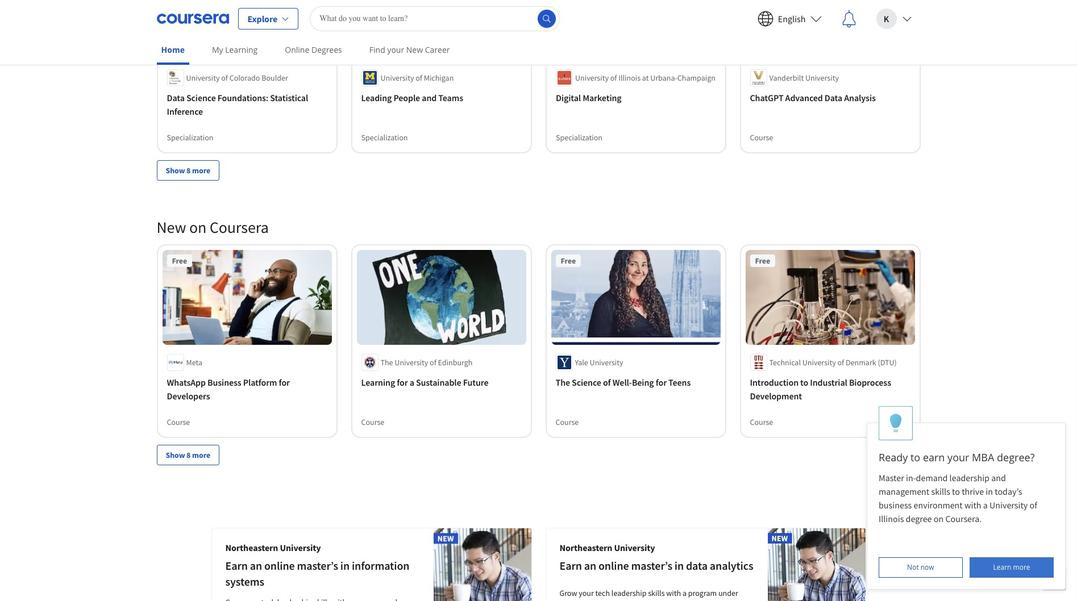 Task type: vqa. For each thing, say whether or not it's contained in the screenshot.


Task type: describe. For each thing, give the bounding box(es) containing it.
university of illinois at urbana-champaign
[[575, 72, 715, 83]]

show for 'show 8 more' button inside new on coursera collection element
[[166, 450, 185, 460]]

new on coursera
[[157, 217, 269, 237]]

university right yale
[[590, 358, 623, 368]]

to for ready
[[911, 451, 920, 464]]

course for whatsapp business platform for developers
[[167, 417, 190, 427]]

of inside master in-demand leadership and management skills to thrive in today's business environment with a university of illinois degree on coursera.
[[1030, 500, 1037, 511]]

home
[[161, 44, 185, 55]]

on inside new on coursera collection element
[[189, 217, 206, 237]]

under
[[718, 588, 738, 599]]

find your new career link
[[365, 37, 454, 63]]

illinois inside grow your skill set collection element
[[618, 72, 640, 83]]

alice element
[[867, 406, 1066, 590]]

to for introduction
[[800, 377, 808, 388]]

my
[[212, 44, 223, 55]]

inference
[[167, 105, 203, 117]]

developers
[[167, 391, 210, 402]]

in-
[[906, 472, 916, 484]]

in inside master in-demand leadership and management skills to thrive in today's business environment with a university of illinois degree on coursera.
[[986, 486, 993, 497]]

data science foundations: statistical inference
[[167, 92, 308, 117]]

platform
[[243, 377, 277, 388]]

not now button
[[879, 558, 963, 578]]

the for the science of well-being for teens
[[556, 377, 570, 388]]

university of colorado boulder
[[186, 72, 288, 83]]

skills inside master in-demand leadership and management skills to thrive in today's business environment with a university of illinois degree on coursera.
[[931, 486, 950, 497]]

whatsapp business platform for developers
[[167, 377, 290, 402]]

whatsapp
[[167, 377, 206, 388]]

career
[[425, 44, 450, 55]]

the for the university of edinburgh
[[381, 358, 393, 368]]

explore
[[248, 13, 277, 24]]

2 data from the left
[[825, 92, 842, 103]]

science for data
[[186, 92, 216, 103]]

8 for 'show 8 more' button in grow your skill set collection element
[[186, 165, 191, 175]]

data inside 'data science foundations: statistical inference'
[[167, 92, 185, 103]]

chatgpt advanced data analysis link
[[750, 91, 910, 104]]

a inside master in-demand leadership and management skills to thrive in today's business environment with a university of illinois degree on coursera.
[[983, 500, 988, 511]]

development
[[750, 391, 802, 402]]

analysis
[[844, 92, 876, 103]]

yale
[[575, 358, 588, 368]]

leading people and teams link
[[361, 91, 521, 104]]

online for earn an online master's in data analytics
[[598, 559, 629, 573]]

university up industrial
[[802, 358, 836, 368]]

coursera
[[210, 217, 269, 237]]

university inside master in-demand leadership and management skills to thrive in today's business environment with a university of illinois degree on coursera.
[[990, 500, 1028, 511]]

lightbulb tip image
[[890, 414, 902, 433]]

information
[[352, 559, 409, 573]]

master's for data
[[631, 559, 672, 573]]

grow
[[560, 588, 577, 599]]

with inside master in-demand leadership and management skills to thrive in today's business environment with a university of illinois degree on coursera.
[[965, 500, 981, 511]]

thrive
[[962, 486, 984, 497]]

(dtu)
[[878, 358, 897, 368]]

advanced
[[785, 92, 823, 103]]

business
[[879, 500, 912, 511]]

learning inside 'link'
[[225, 44, 258, 55]]

vanderbilt university
[[769, 72, 839, 83]]

colorado
[[229, 72, 260, 83]]

mba
[[972, 451, 994, 464]]

champaign
[[677, 72, 715, 83]]

university inside "northeastern university earn an online master's in data analytics"
[[614, 542, 655, 554]]

an for earn an online master's in information systems
[[250, 559, 262, 573]]

of left michigan
[[416, 72, 422, 83]]

people
[[394, 92, 420, 103]]

for inside the learning for a sustainable future link
[[397, 377, 408, 388]]

free for the
[[561, 255, 576, 266]]

technical university of denmark (dtu)
[[769, 358, 897, 368]]

specialization for digital
[[556, 132, 602, 142]]

technical
[[769, 358, 801, 368]]

earn an online master's in information systems link
[[225, 559, 409, 589]]

degrees
[[311, 44, 342, 55]]

business
[[207, 377, 241, 388]]

k button
[[867, 0, 920, 37]]

degree
[[906, 513, 932, 525]]

learn
[[993, 563, 1011, 572]]

skills inside grow your tech leadership skills with a program under $24k
[[648, 588, 665, 599]]

systems
[[225, 575, 264, 589]]

show 8 more for 'show 8 more' button inside new on coursera collection element
[[166, 450, 210, 460]]

earn for earn an online master's in data analytics
[[560, 559, 582, 573]]

online
[[285, 44, 309, 55]]

demand
[[916, 472, 948, 484]]

northeastern university earn an online master's in data analytics
[[560, 542, 753, 573]]

environment
[[914, 500, 963, 511]]

the university of edinburgh
[[381, 358, 473, 368]]

management
[[879, 486, 929, 497]]

leading people and teams
[[361, 92, 463, 103]]

learn more
[[993, 563, 1030, 572]]

on inside master in-demand leadership and management skills to thrive in today's business environment with a university of illinois degree on coursera.
[[934, 513, 944, 525]]

of up sustainable
[[430, 358, 436, 368]]

not now
[[907, 563, 934, 572]]

your inside alice element
[[948, 451, 969, 464]]

university down my
[[186, 72, 220, 83]]

specialization for leading
[[361, 132, 408, 142]]

master in-demand leadership and management skills to thrive in today's business environment with a university of illinois degree on coursera.
[[879, 472, 1039, 525]]

vanderbilt
[[769, 72, 804, 83]]

science for the
[[572, 377, 601, 388]]

leadership for tech
[[611, 588, 647, 599]]

meta
[[186, 358, 202, 368]]

in for earn an online master's in information systems
[[340, 559, 350, 573]]

learning for a sustainable future link
[[361, 376, 521, 389]]

show for 'show 8 more' button in grow your skill set collection element
[[166, 165, 185, 175]]

michigan
[[424, 72, 454, 83]]

ready
[[879, 451, 908, 464]]

course for chatgpt advanced data analysis
[[750, 132, 773, 142]]

What do you want to learn? text field
[[310, 6, 560, 31]]

statistical
[[270, 92, 308, 103]]

the science of well-being for teens
[[556, 377, 691, 388]]

english button
[[748, 0, 831, 37]]



Task type: locate. For each thing, give the bounding box(es) containing it.
2 horizontal spatial free
[[755, 255, 770, 266]]

english
[[778, 13, 806, 24]]

3 specialization from the left
[[556, 132, 602, 142]]

skills down earn an online master's in data analytics link
[[648, 588, 665, 599]]

show 8 more inside new on coursera collection element
[[166, 450, 210, 460]]

an up systems
[[250, 559, 262, 573]]

1 an from the left
[[250, 559, 262, 573]]

university up learning for a sustainable future
[[395, 358, 428, 368]]

university up people
[[381, 72, 414, 83]]

2 show 8 more from the top
[[166, 450, 210, 460]]

northeastern up tech
[[560, 542, 612, 554]]

0 vertical spatial the
[[381, 358, 393, 368]]

1 horizontal spatial on
[[934, 513, 944, 525]]

8 inside grow your skill set collection element
[[186, 165, 191, 175]]

being
[[632, 377, 654, 388]]

0 vertical spatial leadership
[[950, 472, 990, 484]]

in
[[986, 486, 993, 497], [340, 559, 350, 573], [675, 559, 684, 573]]

2 horizontal spatial to
[[952, 486, 960, 497]]

0 horizontal spatial data
[[167, 92, 185, 103]]

your right earn
[[948, 451, 969, 464]]

0 horizontal spatial illinois
[[618, 72, 640, 83]]

leadership for demand
[[950, 472, 990, 484]]

home link
[[157, 37, 189, 65]]

2 vertical spatial to
[[952, 486, 960, 497]]

2 horizontal spatial your
[[948, 451, 969, 464]]

an inside "northeastern university earn an online master's in data analytics"
[[584, 559, 596, 573]]

data science foundations: statistical inference link
[[167, 91, 327, 118]]

0 vertical spatial with
[[965, 500, 981, 511]]

2 vertical spatial more
[[1013, 563, 1030, 572]]

course
[[750, 132, 773, 142], [167, 417, 190, 427], [361, 417, 384, 427], [556, 417, 579, 427], [750, 417, 773, 427]]

northeastern for earn an online master's in information systems
[[225, 542, 278, 554]]

online up systems
[[264, 559, 295, 573]]

0 horizontal spatial specialization
[[167, 132, 213, 142]]

2 horizontal spatial specialization
[[556, 132, 602, 142]]

university up the earn an online master's in information systems link
[[280, 542, 321, 554]]

2 specialization from the left
[[361, 132, 408, 142]]

degree?
[[997, 451, 1035, 464]]

northeastern inside "northeastern university earn an online master's in data analytics"
[[560, 542, 612, 554]]

earn
[[225, 559, 248, 573], [560, 559, 582, 573]]

your right the find
[[387, 44, 404, 55]]

learn more link
[[970, 558, 1054, 578]]

in left 'data'
[[675, 559, 684, 573]]

course inside grow your skill set collection element
[[750, 132, 773, 142]]

specialization down leading
[[361, 132, 408, 142]]

1 free from the left
[[172, 255, 187, 266]]

1 horizontal spatial northeastern
[[560, 542, 612, 554]]

2 an from the left
[[584, 559, 596, 573]]

show 8 more inside grow your skill set collection element
[[166, 165, 210, 175]]

your for grow your tech leadership skills with a program under $24k
[[579, 588, 594, 599]]

online inside northeastern university earn an online master's in information systems
[[264, 559, 295, 573]]

specialization down digital marketing
[[556, 132, 602, 142]]

program
[[688, 588, 717, 599]]

yale university
[[575, 358, 623, 368]]

0 vertical spatial new
[[406, 44, 423, 55]]

1 horizontal spatial specialization
[[361, 132, 408, 142]]

0 horizontal spatial earn
[[225, 559, 248, 573]]

2 online from the left
[[598, 559, 629, 573]]

2 northeastern from the left
[[560, 542, 612, 554]]

free for introduction
[[755, 255, 770, 266]]

0 vertical spatial to
[[800, 377, 808, 388]]

for inside whatsapp business platform for developers
[[279, 377, 290, 388]]

0 vertical spatial 8
[[186, 165, 191, 175]]

northeastern university earn an online master's in information systems
[[225, 542, 409, 589]]

1 horizontal spatial online
[[598, 559, 629, 573]]

1 for from the left
[[279, 377, 290, 388]]

find
[[369, 44, 385, 55]]

2 horizontal spatial in
[[986, 486, 993, 497]]

analytics
[[710, 559, 753, 573]]

skills
[[931, 486, 950, 497], [648, 588, 665, 599]]

on
[[189, 217, 206, 237], [934, 513, 944, 525]]

grow your tech leadership skills with a program under $24k
[[560, 588, 738, 601]]

1 online from the left
[[264, 559, 295, 573]]

1 vertical spatial to
[[911, 451, 920, 464]]

1 horizontal spatial master's
[[631, 559, 672, 573]]

specialization
[[167, 132, 213, 142], [361, 132, 408, 142], [556, 132, 602, 142]]

leadership right tech
[[611, 588, 647, 599]]

data up inference
[[167, 92, 185, 103]]

course for introduction to industrial bioprocess development
[[750, 417, 773, 427]]

1 horizontal spatial illinois
[[879, 513, 904, 525]]

future
[[463, 377, 488, 388]]

today's
[[995, 486, 1022, 497]]

in inside northeastern university earn an online master's in information systems
[[340, 559, 350, 573]]

course for the science of well-being for teens
[[556, 417, 579, 427]]

0 vertical spatial your
[[387, 44, 404, 55]]

science up inference
[[186, 92, 216, 103]]

science inside new on coursera collection element
[[572, 377, 601, 388]]

0 horizontal spatial online
[[264, 559, 295, 573]]

0 horizontal spatial for
[[279, 377, 290, 388]]

introduction to industrial bioprocess development
[[750, 377, 891, 402]]

0 horizontal spatial northeastern
[[225, 542, 278, 554]]

0 vertical spatial show 8 more button
[[157, 160, 219, 180]]

online for earn an online master's in information systems
[[264, 559, 295, 573]]

0 horizontal spatial and
[[422, 92, 437, 103]]

at
[[642, 72, 648, 83]]

2 vertical spatial your
[[579, 588, 594, 599]]

with
[[965, 500, 981, 511], [666, 588, 681, 599]]

1 vertical spatial learning
[[361, 377, 395, 388]]

foundations:
[[218, 92, 268, 103]]

0 horizontal spatial leadership
[[611, 588, 647, 599]]

2 vertical spatial a
[[683, 588, 687, 599]]

earn
[[923, 451, 945, 464]]

leadership
[[950, 472, 990, 484], [611, 588, 647, 599]]

an for earn an online master's in data analytics
[[584, 559, 596, 573]]

1 vertical spatial leadership
[[611, 588, 647, 599]]

0 horizontal spatial science
[[186, 92, 216, 103]]

1 horizontal spatial skills
[[931, 486, 950, 497]]

show 8 more for 'show 8 more' button in grow your skill set collection element
[[166, 165, 210, 175]]

1 vertical spatial a
[[983, 500, 988, 511]]

1 show from the top
[[166, 165, 185, 175]]

illinois left at
[[618, 72, 640, 83]]

skills up environment
[[931, 486, 950, 497]]

master's inside "northeastern university earn an online master's in data analytics"
[[631, 559, 672, 573]]

master's for information
[[297, 559, 338, 573]]

1 vertical spatial new
[[157, 217, 186, 237]]

online degrees
[[285, 44, 342, 55]]

for down the university of edinburgh
[[397, 377, 408, 388]]

new
[[406, 44, 423, 55], [157, 217, 186, 237]]

1 vertical spatial 8
[[186, 450, 191, 460]]

and up today's
[[991, 472, 1006, 484]]

0 vertical spatial show 8 more
[[166, 165, 210, 175]]

master
[[879, 472, 904, 484]]

university
[[186, 72, 220, 83], [381, 72, 414, 83], [575, 72, 608, 83], [805, 72, 839, 83], [395, 358, 428, 368], [590, 358, 623, 368], [802, 358, 836, 368], [990, 500, 1028, 511], [280, 542, 321, 554], [614, 542, 655, 554]]

1 vertical spatial and
[[991, 472, 1006, 484]]

1 vertical spatial on
[[934, 513, 944, 525]]

an up tech
[[584, 559, 596, 573]]

2 show from the top
[[166, 450, 185, 460]]

2 for from the left
[[397, 377, 408, 388]]

3 for from the left
[[656, 377, 667, 388]]

in left information
[[340, 559, 350, 573]]

grow your skill set collection element
[[150, 0, 927, 199]]

with down thrive
[[965, 500, 981, 511]]

for inside the science of well-being for teens link
[[656, 377, 667, 388]]

of left well-
[[603, 377, 611, 388]]

the science of well-being for teens link
[[556, 376, 716, 389]]

learning for a sustainable future
[[361, 377, 488, 388]]

leadership inside grow your tech leadership skills with a program under $24k
[[611, 588, 647, 599]]

explore button
[[238, 8, 299, 29]]

learning down the university of edinburgh
[[361, 377, 395, 388]]

k
[[884, 13, 889, 24]]

university up digital marketing
[[575, 72, 608, 83]]

1 horizontal spatial the
[[556, 377, 570, 388]]

illinois inside master in-demand leadership and management skills to thrive in today's business environment with a university of illinois degree on coursera.
[[879, 513, 904, 525]]

show inside grow your skill set collection element
[[166, 165, 185, 175]]

of left colorado
[[221, 72, 228, 83]]

my learning
[[212, 44, 258, 55]]

in for earn an online master's in data analytics
[[675, 559, 684, 573]]

to left industrial
[[800, 377, 808, 388]]

and inside master in-demand leadership and management skills to thrive in today's business environment with a university of illinois degree on coursera.
[[991, 472, 1006, 484]]

1 earn from the left
[[225, 559, 248, 573]]

1 horizontal spatial to
[[911, 451, 920, 464]]

more inside grow your skill set collection element
[[192, 165, 210, 175]]

the
[[381, 358, 393, 368], [556, 377, 570, 388]]

learning right my
[[225, 44, 258, 55]]

digital marketing
[[556, 92, 621, 103]]

show inside new on coursera collection element
[[166, 450, 185, 460]]

a left program
[[683, 588, 687, 599]]

to left earn
[[911, 451, 920, 464]]

1 horizontal spatial learning
[[361, 377, 395, 388]]

$24k
[[560, 600, 575, 601]]

1 horizontal spatial earn
[[560, 559, 582, 573]]

new on coursera collection element
[[150, 199, 927, 484]]

on down environment
[[934, 513, 944, 525]]

an
[[250, 559, 262, 573], [584, 559, 596, 573]]

2 horizontal spatial for
[[656, 377, 667, 388]]

free for whatsapp
[[172, 255, 187, 266]]

ready to earn your mba degree?
[[879, 451, 1035, 464]]

more
[[192, 165, 210, 175], [192, 450, 210, 460], [1013, 563, 1030, 572]]

show 8 more button inside new on coursera collection element
[[157, 445, 219, 466]]

online degrees link
[[280, 37, 347, 63]]

university up earn an online master's in data analytics link
[[614, 542, 655, 554]]

more inside new on coursera collection element
[[192, 450, 210, 460]]

1 vertical spatial the
[[556, 377, 570, 388]]

on left coursera
[[189, 217, 206, 237]]

leading
[[361, 92, 392, 103]]

for right the being
[[656, 377, 667, 388]]

illinois down business
[[879, 513, 904, 525]]

show
[[166, 165, 185, 175], [166, 450, 185, 460]]

1 specialization from the left
[[167, 132, 213, 142]]

science
[[186, 92, 216, 103], [572, 377, 601, 388]]

0 horizontal spatial a
[[410, 377, 414, 388]]

data
[[167, 92, 185, 103], [825, 92, 842, 103]]

1 show 8 more from the top
[[166, 165, 210, 175]]

1 vertical spatial show 8 more
[[166, 450, 210, 460]]

0 vertical spatial and
[[422, 92, 437, 103]]

with inside grow your tech leadership skills with a program under $24k
[[666, 588, 681, 599]]

marketing
[[582, 92, 621, 103]]

0 vertical spatial on
[[189, 217, 206, 237]]

0 vertical spatial skills
[[931, 486, 950, 497]]

data left analysis
[[825, 92, 842, 103]]

science inside 'data science foundations: statistical inference'
[[186, 92, 216, 103]]

0 horizontal spatial on
[[189, 217, 206, 237]]

well-
[[613, 377, 632, 388]]

of down degree? at the bottom right of page
[[1030, 500, 1037, 511]]

2 8 from the top
[[186, 450, 191, 460]]

2 horizontal spatial a
[[983, 500, 988, 511]]

1 show 8 more button from the top
[[157, 160, 219, 180]]

chatgpt advanced data analysis
[[750, 92, 876, 103]]

introduction to industrial bioprocess development link
[[750, 376, 910, 403]]

edinburgh
[[438, 358, 473, 368]]

more for 'show 8 more' button in grow your skill set collection element
[[192, 165, 210, 175]]

1 vertical spatial skills
[[648, 588, 665, 599]]

specialization down inference
[[167, 132, 213, 142]]

master's
[[297, 559, 338, 573], [631, 559, 672, 573]]

digital marketing link
[[556, 91, 716, 104]]

to
[[800, 377, 808, 388], [911, 451, 920, 464], [952, 486, 960, 497]]

specialization for data
[[167, 132, 213, 142]]

your for find your new career
[[387, 44, 404, 55]]

8 for 'show 8 more' button inside new on coursera collection element
[[186, 450, 191, 460]]

sustainable
[[416, 377, 461, 388]]

of left the 'denmark'
[[838, 358, 844, 368]]

show 8 more button
[[157, 160, 219, 180], [157, 445, 219, 466]]

1 horizontal spatial your
[[579, 588, 594, 599]]

0 horizontal spatial an
[[250, 559, 262, 573]]

1 master's from the left
[[297, 559, 338, 573]]

0 horizontal spatial learning
[[225, 44, 258, 55]]

1 vertical spatial show 8 more button
[[157, 445, 219, 466]]

2 free from the left
[[561, 255, 576, 266]]

earn inside "northeastern university earn an online master's in data analytics"
[[560, 559, 582, 573]]

teams
[[438, 92, 463, 103]]

northeastern
[[225, 542, 278, 554], [560, 542, 612, 554]]

0 horizontal spatial the
[[381, 358, 393, 368]]

0 horizontal spatial with
[[666, 588, 681, 599]]

your inside grow your tech leadership skills with a program under $24k
[[579, 588, 594, 599]]

master's inside northeastern university earn an online master's in information systems
[[297, 559, 338, 573]]

1 vertical spatial with
[[666, 588, 681, 599]]

northeastern for earn an online master's in data analytics
[[560, 542, 612, 554]]

science down yale
[[572, 377, 601, 388]]

with left program
[[666, 588, 681, 599]]

an inside northeastern university earn an online master's in information systems
[[250, 559, 262, 573]]

1 horizontal spatial new
[[406, 44, 423, 55]]

1 horizontal spatial in
[[675, 559, 684, 573]]

find your new career
[[369, 44, 450, 55]]

2 show 8 more button from the top
[[157, 445, 219, 466]]

1 vertical spatial your
[[948, 451, 969, 464]]

0 horizontal spatial in
[[340, 559, 350, 573]]

more for 'show 8 more' button inside new on coursera collection element
[[192, 450, 210, 460]]

northeastern up systems
[[225, 542, 278, 554]]

university of michigan
[[381, 72, 454, 83]]

1 horizontal spatial data
[[825, 92, 842, 103]]

now
[[921, 563, 934, 572]]

online up tech
[[598, 559, 629, 573]]

0 vertical spatial science
[[186, 92, 216, 103]]

not
[[907, 563, 919, 572]]

and left teams
[[422, 92, 437, 103]]

earn up systems
[[225, 559, 248, 573]]

your
[[387, 44, 404, 55], [948, 451, 969, 464], [579, 588, 594, 599]]

in inside "northeastern university earn an online master's in data analytics"
[[675, 559, 684, 573]]

coursera image
[[157, 9, 229, 28]]

1 vertical spatial illinois
[[879, 513, 904, 525]]

digital
[[556, 92, 581, 103]]

1 horizontal spatial an
[[584, 559, 596, 573]]

earn inside northeastern university earn an online master's in information systems
[[225, 559, 248, 573]]

0 vertical spatial illinois
[[618, 72, 640, 83]]

introduction
[[750, 377, 799, 388]]

to left thrive
[[952, 486, 960, 497]]

1 horizontal spatial science
[[572, 377, 601, 388]]

1 horizontal spatial leadership
[[950, 472, 990, 484]]

1 8 from the top
[[186, 165, 191, 175]]

course for learning for a sustainable future
[[361, 417, 384, 427]]

2 master's from the left
[[631, 559, 672, 573]]

2 earn from the left
[[560, 559, 582, 573]]

0 vertical spatial more
[[192, 165, 210, 175]]

of up marketing
[[610, 72, 617, 83]]

8 inside new on coursera collection element
[[186, 450, 191, 460]]

1 data from the left
[[167, 92, 185, 103]]

boulder
[[262, 72, 288, 83]]

0 horizontal spatial master's
[[297, 559, 338, 573]]

my learning link
[[207, 37, 262, 63]]

8
[[186, 165, 191, 175], [186, 450, 191, 460]]

1 horizontal spatial a
[[683, 588, 687, 599]]

1 northeastern from the left
[[225, 542, 278, 554]]

a down the university of edinburgh
[[410, 377, 414, 388]]

urbana-
[[650, 72, 677, 83]]

for
[[279, 377, 290, 388], [397, 377, 408, 388], [656, 377, 667, 388]]

0 horizontal spatial your
[[387, 44, 404, 55]]

for right platform
[[279, 377, 290, 388]]

leadership inside master in-demand leadership and management skills to thrive in today's business environment with a university of illinois degree on coursera.
[[950, 472, 990, 484]]

your left tech
[[579, 588, 594, 599]]

1 horizontal spatial with
[[965, 500, 981, 511]]

teens
[[668, 377, 691, 388]]

show 8 more button inside grow your skill set collection element
[[157, 160, 219, 180]]

to inside introduction to industrial bioprocess development
[[800, 377, 808, 388]]

0 vertical spatial a
[[410, 377, 414, 388]]

bioprocess
[[849, 377, 891, 388]]

coursera.
[[945, 513, 982, 525]]

0 horizontal spatial to
[[800, 377, 808, 388]]

0 horizontal spatial free
[[172, 255, 187, 266]]

0 horizontal spatial new
[[157, 217, 186, 237]]

1 vertical spatial science
[[572, 377, 601, 388]]

and inside grow your skill set collection element
[[422, 92, 437, 103]]

leadership up thrive
[[950, 472, 990, 484]]

earn an online master's in data analytics link
[[560, 559, 753, 573]]

1 vertical spatial more
[[192, 450, 210, 460]]

a inside grow your tech leadership skills with a program under $24k
[[683, 588, 687, 599]]

1 horizontal spatial free
[[561, 255, 576, 266]]

0 vertical spatial learning
[[225, 44, 258, 55]]

1 vertical spatial show
[[166, 450, 185, 460]]

online inside "northeastern university earn an online master's in data analytics"
[[598, 559, 629, 573]]

earn for earn an online master's in information systems
[[225, 559, 248, 573]]

1 horizontal spatial for
[[397, 377, 408, 388]]

more inside learn more link
[[1013, 563, 1030, 572]]

help center image
[[1048, 572, 1061, 585]]

of
[[221, 72, 228, 83], [416, 72, 422, 83], [610, 72, 617, 83], [430, 358, 436, 368], [838, 358, 844, 368], [603, 377, 611, 388], [1030, 500, 1037, 511]]

0 vertical spatial show
[[166, 165, 185, 175]]

university inside northeastern university earn an online master's in information systems
[[280, 542, 321, 554]]

learning inside new on coursera collection element
[[361, 377, 395, 388]]

earn up 'grow'
[[560, 559, 582, 573]]

None search field
[[310, 6, 560, 31]]

northeastern inside northeastern university earn an online master's in information systems
[[225, 542, 278, 554]]

illinois
[[618, 72, 640, 83], [879, 513, 904, 525]]

denmark
[[846, 358, 876, 368]]

0 horizontal spatial skills
[[648, 588, 665, 599]]

3 free from the left
[[755, 255, 770, 266]]

to inside master in-demand leadership and management skills to thrive in today's business environment with a university of illinois degree on coursera.
[[952, 486, 960, 497]]

1 horizontal spatial and
[[991, 472, 1006, 484]]

university down today's
[[990, 500, 1028, 511]]

a down thrive
[[983, 500, 988, 511]]

in right thrive
[[986, 486, 993, 497]]

university up chatgpt advanced data analysis link
[[805, 72, 839, 83]]



